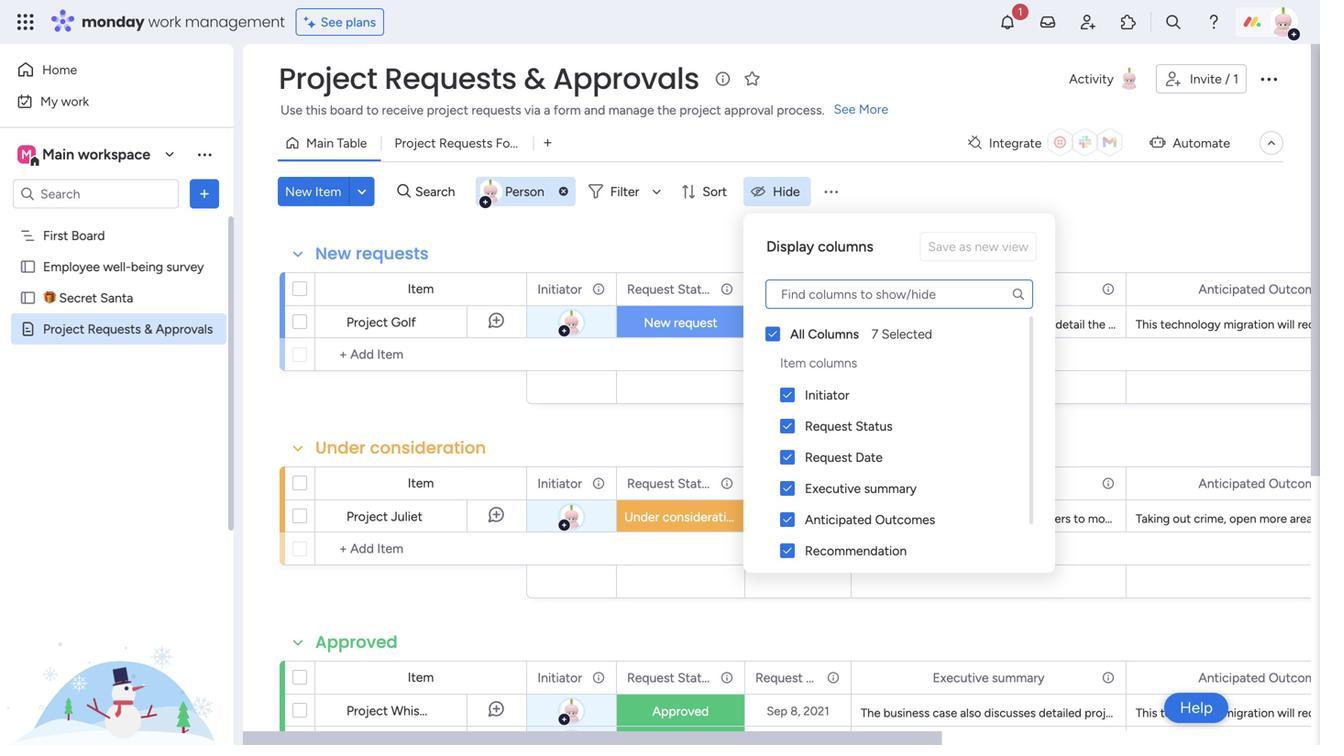Task type: describe. For each thing, give the bounding box(es) containing it.
jan 1, 2022
[[768, 315, 828, 330]]

2 vertical spatial this
[[1136, 706, 1158, 721]]

1 request status field from the top
[[623, 279, 715, 299]]

well-
[[103, 259, 131, 275]]

2 anticipated outcome field from the top
[[1194, 474, 1320, 494]]

sep 8, 2021
[[767, 704, 829, 719]]

project left the objectives,
[[1109, 317, 1147, 332]]

project requests form
[[395, 135, 525, 151]]

taking
[[1136, 512, 1170, 526]]

home button
[[11, 55, 197, 84]]

form
[[496, 135, 525, 151]]

initiator for 2nd 'initiator' field from the bottom
[[538, 476, 582, 491]]

executive up dec 15, 2021
[[805, 481, 861, 496]]

help image
[[1205, 13, 1223, 31]]

2 initiator field from the top
[[533, 474, 587, 494]]

columns for item columns
[[809, 355, 857, 371]]

allow
[[947, 512, 975, 526]]

request date up anticipated outcomes at the right bottom of page
[[805, 450, 883, 465]]

columns
[[808, 326, 859, 342]]

my work
[[40, 94, 89, 109]]

2 executive summary field from the top
[[928, 474, 1049, 494]]

new for new item
[[285, 184, 312, 199]]

search everything image
[[1164, 13, 1183, 31]]

request
[[674, 315, 718, 331]]

1 vertical spatial under
[[624, 509, 659, 525]]

1 horizontal spatial to
[[1074, 512, 1085, 526]]

automate
[[1173, 135, 1230, 151]]

board
[[330, 102, 363, 118]]

anticipated outcomes
[[805, 512, 935, 528]]

2021 for dec 15, 2021
[[806, 510, 832, 524]]

executive for 3rd executive summary 'field' from the bottom of the page
[[933, 281, 989, 297]]

7 selected
[[872, 326, 932, 342]]

project up this
[[279, 58, 377, 99]]

the right the all
[[1237, 512, 1255, 526]]

anticipated outcome for third anticipated outcome 'field' from the top of the page
[[1199, 670, 1320, 686]]

2 request date field from the top
[[751, 474, 833, 494]]

city
[[998, 512, 1018, 526]]

select product image
[[17, 13, 35, 31]]

see inside button
[[321, 14, 343, 30]]

use this board to receive project requests via a form and manage the project approval process. see more
[[281, 101, 889, 118]]

/
[[1225, 71, 1230, 87]]

activity button
[[1062, 64, 1149, 94]]

15,
[[788, 510, 803, 524]]

Find columns to show/hide search field
[[766, 280, 1033, 309]]

use
[[281, 102, 303, 118]]

workspace options image
[[195, 145, 214, 163]]

collapse board header image
[[1264, 136, 1279, 150]]

discusses
[[984, 706, 1036, 721]]

7
[[872, 326, 879, 342]]

also for discusses
[[960, 706, 981, 721]]

project requests & approvals inside list box
[[43, 321, 213, 337]]

project left golf
[[347, 314, 388, 330]]

project inside button
[[395, 135, 436, 151]]

see more link
[[832, 100, 890, 118]]

initiator for third 'initiator' field from the top of the page
[[538, 670, 582, 686]]

view
[[1002, 239, 1029, 254]]

help button
[[1165, 693, 1229, 723]]

request date up "15,"
[[755, 476, 833, 491]]

summary for 3rd executive summary 'field' from the bottom of the page
[[992, 281, 1045, 297]]

all
[[1223, 512, 1234, 526]]

goals,
[[1126, 706, 1157, 721]]

this project will allow our city members to move freely and to enjoy all the areas the cit
[[861, 512, 1320, 526]]

columns for display columns
[[818, 238, 874, 255]]

save as new view
[[928, 239, 1029, 254]]

menu image
[[822, 182, 840, 201]]

display columns
[[766, 238, 874, 255]]

0 vertical spatial project requests & approvals
[[279, 58, 699, 99]]

1 horizontal spatial consideration
[[663, 509, 741, 525]]

management
[[185, 11, 285, 32]]

0 vertical spatial this
[[1136, 317, 1158, 332]]

business
[[884, 706, 930, 721]]

first
[[43, 228, 68, 243]]

New requests field
[[311, 242, 433, 266]]

recommendation
[[805, 543, 907, 559]]

to inside use this board to receive project requests via a form and manage the project approval process. see more
[[366, 102, 379, 118]]

apps image
[[1119, 13, 1138, 31]]

anticipated up the all
[[1199, 476, 1266, 491]]

hide button
[[744, 177, 811, 206]]

start conversation image
[[467, 727, 526, 745]]

Under consideration field
[[311, 436, 491, 460]]

summary up "outcomes"
[[864, 481, 917, 496]]

arrow down image
[[646, 181, 668, 203]]

our
[[978, 512, 995, 526]]

the inside use this board to receive project requests via a form and manage the project approval process. see more
[[657, 102, 676, 118]]

lottie animation image
[[0, 560, 234, 745]]

all
[[790, 326, 805, 342]]

person button
[[476, 177, 576, 209]]

a
[[544, 102, 550, 118]]

inbox image
[[1039, 13, 1057, 31]]

form
[[554, 102, 581, 118]]

the business case also discusses detailed project goals, performance measures, assum
[[861, 706, 1320, 721]]

move
[[1088, 512, 1118, 526]]

3 outcome from the top
[[1269, 670, 1320, 686]]

m
[[21, 147, 32, 162]]

project left juliet
[[347, 509, 388, 524]]

1 initiator field from the top
[[533, 279, 587, 299]]

1 image
[[1012, 1, 1029, 22]]

notifications image
[[998, 13, 1017, 31]]

work for my
[[61, 94, 89, 109]]

list box containing first board
[[0, 216, 234, 592]]

Project Requests & Approvals field
[[274, 58, 704, 99]]

1 this technology migration will redu from the top
[[1136, 317, 1320, 332]]

executive summary up anticipated outcomes at the right bottom of page
[[805, 481, 917, 496]]

project whiskey
[[347, 703, 439, 719]]

analyzes
[[995, 317, 1040, 332]]

person
[[505, 184, 544, 199]]

integrate
[[989, 135, 1042, 151]]

main workspace
[[42, 146, 150, 163]]

request date up 1,
[[755, 281, 833, 297]]

🎁
[[43, 290, 56, 306]]

freely
[[1121, 512, 1151, 526]]

filter button
[[581, 177, 668, 206]]

selected
[[882, 326, 932, 342]]

measures,
[[1232, 706, 1285, 721]]

golf
[[391, 314, 416, 330]]

Search in workspace field
[[39, 183, 153, 204]]

requests inside use this board to receive project requests via a form and manage the project approval process. see more
[[472, 102, 521, 118]]

santa
[[100, 290, 133, 306]]

invite / 1 button
[[1156, 64, 1247, 94]]

consideration inside under consideration field
[[370, 436, 486, 460]]

🎁 secret santa
[[43, 290, 133, 306]]

the left cit
[[1289, 512, 1307, 526]]

whiskey
[[391, 703, 439, 719]]

options image for new requests
[[1100, 274, 1113, 305]]

requests inside the new requests field
[[356, 242, 429, 265]]

3 anticipated outcome field from the top
[[1194, 668, 1320, 688]]

out
[[1173, 512, 1191, 526]]

main table button
[[278, 128, 381, 158]]

& inside list box
[[144, 321, 153, 337]]

new for new request
[[644, 315, 671, 331]]

workspace selection element
[[17, 143, 153, 167]]

public board image
[[19, 289, 37, 307]]

invite members image
[[1079, 13, 1097, 31]]

2021 for sep 8, 2021
[[804, 704, 829, 719]]

2 redu from the top
[[1298, 706, 1320, 721]]

measur
[[1283, 317, 1320, 332]]

sort
[[703, 184, 727, 199]]

juliet
[[391, 509, 423, 524]]

this
[[306, 102, 327, 118]]

invite / 1
[[1190, 71, 1239, 87]]

2 this technology migration will redu from the top
[[1136, 706, 1320, 721]]

date up dec 15, 2021
[[806, 476, 833, 491]]

survey
[[166, 259, 204, 275]]

v2 search image
[[397, 181, 411, 202]]

secret
[[59, 290, 97, 306]]

request date up 8,
[[755, 670, 833, 686]]

new request
[[644, 315, 718, 331]]

under consideration inside field
[[315, 436, 486, 460]]

manage
[[609, 102, 654, 118]]

new item
[[285, 184, 341, 199]]

summary for 1st executive summary 'field' from the bottom
[[992, 670, 1045, 686]]

date up anticipated outcomes at the right bottom of page
[[856, 450, 883, 465]]

executive for 1st executive summary 'field' from the bottom
[[933, 670, 989, 686]]

enjoy
[[1191, 512, 1220, 526]]

date up the sep 8, 2021
[[806, 670, 833, 686]]

2 migration from the top
[[1224, 706, 1275, 721]]

item inside new item button
[[315, 184, 341, 199]]

anticipated up the objectives,
[[1199, 281, 1266, 297]]

workspace image
[[17, 144, 36, 165]]

3 request date field from the top
[[751, 668, 833, 688]]

2 vertical spatial will
[[1278, 706, 1295, 721]]

and for manage
[[584, 102, 605, 118]]

detail
[[1056, 317, 1085, 332]]

8,
[[791, 704, 801, 719]]

display
[[766, 238, 814, 255]]

summary for second executive summary 'field' from the bottom of the page
[[992, 476, 1045, 491]]

objectives,
[[1150, 317, 1208, 332]]

angle down image
[[358, 185, 366, 198]]

feasibility
[[884, 317, 935, 332]]

project down show board description "image"
[[680, 102, 721, 118]]

new for new requests
[[315, 242, 351, 265]]

executive summary for 3rd executive summary 'field' from the bottom of the page
[[933, 281, 1045, 297]]

executive for second executive summary 'field' from the bottom of the page
[[933, 476, 989, 491]]

dapulse close image
[[559, 187, 568, 197]]

1 migration from the top
[[1224, 317, 1275, 332]]

date up '2022'
[[806, 281, 833, 297]]



Task type: vqa. For each thing, say whether or not it's contained in the screenshot.
SEARCH field
yes



Task type: locate. For each thing, give the bounding box(es) containing it.
1,
[[790, 315, 798, 330]]

search image
[[1011, 287, 1026, 302]]

performance left measur at the top of page
[[1211, 317, 1280, 332]]

1 anticipated outcome from the top
[[1199, 281, 1320, 297]]

this right detail
[[1136, 317, 1158, 332]]

ruby anderson image
[[1269, 7, 1298, 37]]

project inside list box
[[43, 321, 84, 337]]

1 vertical spatial and
[[1154, 512, 1174, 526]]

2 vertical spatial anticipated outcome
[[1199, 670, 1320, 686]]

to right board
[[366, 102, 379, 118]]

2021 right "15,"
[[806, 510, 832, 524]]

1 the from the top
[[861, 317, 881, 332]]

the for the business case also discusses detailed project goals, performance measures, assum
[[861, 706, 881, 721]]

anticipated outcome field up measur at the top of page
[[1194, 279, 1320, 299]]

project down 🎁
[[43, 321, 84, 337]]

via
[[525, 102, 541, 118]]

1 vertical spatial project requests & approvals
[[43, 321, 213, 337]]

being
[[131, 259, 163, 275]]

project left whiskey
[[347, 703, 388, 719]]

the feasibility study also analyzes in detail the project objectives, performance measur
[[861, 317, 1320, 332]]

2 vertical spatial request date field
[[751, 668, 833, 688]]

new left request
[[644, 315, 671, 331]]

2 anticipated outcome from the top
[[1199, 476, 1320, 491]]

1 anticipated outcome field from the top
[[1194, 279, 1320, 299]]

new inside button
[[285, 184, 312, 199]]

0 horizontal spatial main
[[42, 146, 74, 163]]

home
[[42, 62, 77, 77]]

show board description image
[[712, 70, 734, 88]]

the for the feasibility study also analyzes in detail the project objectives, performance measur
[[861, 317, 881, 332]]

0 horizontal spatial consideration
[[370, 436, 486, 460]]

see plans
[[321, 14, 376, 30]]

Request Status field
[[623, 279, 715, 299], [623, 474, 715, 494], [623, 668, 715, 688]]

columns down columns
[[809, 355, 857, 371]]

0 vertical spatial consideration
[[370, 436, 486, 460]]

request date
[[755, 281, 833, 297], [805, 450, 883, 465], [755, 476, 833, 491], [755, 670, 833, 686]]

1 vertical spatial 2021
[[804, 704, 829, 719]]

+ Add Item text field
[[325, 344, 518, 366], [325, 538, 518, 560]]

requests down 'v2 search' icon
[[356, 242, 429, 265]]

project requests & approvals
[[279, 58, 699, 99], [43, 321, 213, 337]]

open
[[1230, 512, 1257, 526]]

item for new requests
[[408, 281, 434, 297]]

anticipated outcome up more
[[1199, 476, 1320, 491]]

new down main table "button"
[[285, 184, 312, 199]]

0 vertical spatial outcome
[[1269, 281, 1320, 297]]

dec
[[764, 510, 786, 524]]

Approved field
[[311, 631, 402, 655]]

options image
[[1258, 68, 1280, 90], [195, 185, 214, 203], [590, 274, 603, 305], [719, 274, 732, 305], [590, 468, 603, 499], [1100, 468, 1113, 499], [719, 662, 732, 694], [825, 662, 838, 694]]

options image for approved
[[590, 662, 603, 694]]

executive summary down new
[[933, 281, 1045, 297]]

initiator for first 'initiator' field
[[538, 281, 582, 297]]

executive summary for 1st executive summary 'field' from the bottom
[[933, 670, 1045, 686]]

executive up the case
[[933, 670, 989, 686]]

1 vertical spatial this technology migration will redu
[[1136, 706, 1320, 721]]

project down receive
[[395, 135, 436, 151]]

1 vertical spatial approved
[[652, 704, 709, 719]]

anticipated outcome field up open
[[1194, 474, 1320, 494]]

migration left measur at the top of page
[[1224, 317, 1275, 332]]

0 vertical spatial approved
[[315, 631, 398, 654]]

also for analyzes
[[971, 317, 992, 332]]

1 vertical spatial also
[[960, 706, 981, 721]]

0 vertical spatial request status field
[[623, 279, 715, 299]]

anticipated outcome for third anticipated outcome 'field' from the bottom
[[1199, 281, 1320, 297]]

item columns
[[780, 355, 857, 371]]

2 outcome from the top
[[1269, 476, 1320, 491]]

1 vertical spatial see
[[834, 101, 856, 117]]

& down being
[[144, 321, 153, 337]]

0 horizontal spatial work
[[61, 94, 89, 109]]

performance right goals,
[[1160, 706, 1229, 721]]

3 executive summary field from the top
[[928, 668, 1049, 688]]

0 horizontal spatial &
[[144, 321, 153, 337]]

more
[[859, 101, 889, 117]]

receive
[[382, 102, 424, 118]]

0 vertical spatial migration
[[1224, 317, 1275, 332]]

&
[[524, 58, 546, 99], [144, 321, 153, 337]]

board
[[71, 228, 105, 243]]

1 vertical spatial approvals
[[156, 321, 213, 337]]

save as new view button
[[920, 232, 1037, 261]]

under
[[315, 436, 366, 460], [624, 509, 659, 525]]

case
[[933, 706, 957, 721]]

taking out crime, open more areas 
[[1136, 512, 1320, 526]]

+ add item text field down golf
[[325, 344, 518, 366]]

and inside use this board to receive project requests via a form and manage the project approval process. see more
[[584, 102, 605, 118]]

1 vertical spatial the
[[861, 706, 881, 721]]

1 vertical spatial technology
[[1160, 706, 1221, 721]]

main for main workspace
[[42, 146, 74, 163]]

and for to
[[1154, 512, 1174, 526]]

Anticipated Outcome field
[[1194, 279, 1320, 299], [1194, 474, 1320, 494], [1194, 668, 1320, 688]]

the left business
[[861, 706, 881, 721]]

2 technology from the top
[[1160, 706, 1221, 721]]

autopilot image
[[1150, 130, 1166, 154]]

executive
[[933, 281, 989, 297], [933, 476, 989, 491], [805, 481, 861, 496], [933, 670, 989, 686]]

0 horizontal spatial to
[[366, 102, 379, 118]]

item down all
[[780, 355, 806, 371]]

anticipated outcome field up measures,
[[1194, 668, 1320, 688]]

the right detail
[[1088, 317, 1106, 332]]

requests down santa
[[88, 321, 141, 337]]

project
[[279, 58, 377, 99], [395, 135, 436, 151], [347, 314, 388, 330], [43, 321, 84, 337], [347, 509, 388, 524], [347, 703, 388, 719]]

2 areas from the left
[[1290, 512, 1318, 526]]

0 vertical spatial under consideration
[[315, 436, 486, 460]]

consideration up juliet
[[370, 436, 486, 460]]

new down new item
[[315, 242, 351, 265]]

1 vertical spatial under consideration
[[624, 509, 741, 525]]

more
[[1260, 512, 1287, 526]]

0 vertical spatial and
[[584, 102, 605, 118]]

add to favorites image
[[743, 69, 762, 88]]

2 vertical spatial executive summary field
[[928, 668, 1049, 688]]

under inside field
[[315, 436, 366, 460]]

0 vertical spatial requests
[[472, 102, 521, 118]]

executive up allow
[[933, 476, 989, 491]]

hide
[[773, 184, 800, 199]]

requests
[[384, 58, 517, 99], [439, 135, 493, 151], [88, 321, 141, 337]]

sep
[[767, 704, 788, 719]]

to
[[366, 102, 379, 118], [1074, 512, 1085, 526], [1176, 512, 1188, 526]]

public board image
[[19, 258, 37, 276]]

main left table
[[306, 135, 334, 151]]

project left goals,
[[1085, 706, 1123, 721]]

request date field up 8,
[[751, 668, 833, 688]]

outcome up measur at the top of page
[[1269, 281, 1320, 297]]

jan
[[768, 315, 787, 330]]

in
[[1043, 317, 1053, 332]]

0 vertical spatial performance
[[1211, 317, 1280, 332]]

1
[[1233, 71, 1239, 87]]

0 horizontal spatial areas
[[1258, 512, 1286, 526]]

Request Date field
[[751, 279, 833, 299], [751, 474, 833, 494], [751, 668, 833, 688]]

main inside workspace selection element
[[42, 146, 74, 163]]

column information image
[[826, 282, 841, 297], [1101, 282, 1116, 297], [826, 476, 841, 491], [591, 671, 606, 685]]

1 horizontal spatial &
[[524, 58, 546, 99]]

0 vertical spatial anticipated outcome
[[1199, 281, 1320, 297]]

see left plans
[[321, 14, 343, 30]]

sort button
[[673, 177, 738, 206]]

0 vertical spatial anticipated outcome field
[[1194, 279, 1320, 299]]

2 + add item text field from the top
[[325, 538, 518, 560]]

1 areas from the left
[[1258, 512, 1286, 526]]

cit
[[1310, 512, 1320, 526]]

summary up analyzes
[[992, 281, 1045, 297]]

1 horizontal spatial under
[[624, 509, 659, 525]]

as
[[959, 239, 972, 254]]

and right form
[[584, 102, 605, 118]]

members
[[1021, 512, 1071, 526]]

1 vertical spatial new
[[315, 242, 351, 265]]

main inside "button"
[[306, 135, 334, 151]]

summary up city
[[992, 476, 1045, 491]]

0 vertical spatial will
[[1278, 317, 1295, 332]]

outcomes
[[875, 512, 935, 528]]

main right the workspace image
[[42, 146, 74, 163]]

Executive summary field
[[928, 279, 1049, 299], [928, 474, 1049, 494], [928, 668, 1049, 688]]

1 redu from the top
[[1298, 317, 1320, 332]]

executive summary up discusses at the bottom of page
[[933, 670, 1045, 686]]

executive summary field down new
[[928, 279, 1049, 299]]

dapulse integrations image
[[968, 136, 982, 150]]

executive up study
[[933, 281, 989, 297]]

1 request date field from the top
[[751, 279, 833, 299]]

ruby anderson image
[[479, 180, 502, 204]]

1 horizontal spatial see
[[834, 101, 856, 117]]

to left 'move'
[[1074, 512, 1085, 526]]

new
[[975, 239, 999, 254]]

executive summary up "our"
[[933, 476, 1045, 491]]

main for main table
[[306, 135, 334, 151]]

0 vertical spatial requests
[[384, 58, 517, 99]]

columns right display
[[818, 238, 874, 255]]

1 vertical spatial initiator field
[[533, 474, 587, 494]]

list box
[[0, 216, 234, 592]]

work right the "monday"
[[148, 11, 181, 32]]

crime,
[[1194, 512, 1227, 526]]

column information image
[[591, 282, 606, 297], [720, 282, 734, 297], [591, 476, 606, 491], [720, 476, 734, 491], [1101, 476, 1116, 491], [720, 671, 734, 685], [826, 671, 841, 685], [1101, 671, 1116, 685]]

1 vertical spatial will
[[927, 512, 944, 526]]

project requests & approvals down santa
[[43, 321, 213, 337]]

executive summary field up discusses at the bottom of page
[[928, 668, 1049, 688]]

this left help button
[[1136, 706, 1158, 721]]

my
[[40, 94, 58, 109]]

None search field
[[758, 265, 1041, 309]]

0 horizontal spatial approved
[[315, 631, 398, 654]]

0 vertical spatial executive summary field
[[928, 279, 1049, 299]]

0 vertical spatial work
[[148, 11, 181, 32]]

1 horizontal spatial areas
[[1290, 512, 1318, 526]]

2 request status field from the top
[[623, 474, 715, 494]]

outcome up assum
[[1269, 670, 1320, 686]]

+ add item text field down juliet
[[325, 538, 518, 560]]

0 vertical spatial technology
[[1160, 317, 1221, 332]]

requests down project requests & approvals field
[[472, 102, 521, 118]]

1 horizontal spatial new
[[315, 242, 351, 265]]

and right freely
[[1154, 512, 1174, 526]]

1 vertical spatial anticipated outcome
[[1199, 476, 1320, 491]]

new requests
[[315, 242, 429, 265]]

the
[[657, 102, 676, 118], [1088, 317, 1106, 332], [1237, 512, 1255, 526], [1289, 512, 1307, 526]]

project up project requests form button at the left of page
[[427, 102, 468, 118]]

add view image
[[544, 136, 551, 150]]

1 horizontal spatial under consideration
[[624, 509, 741, 525]]

1 + add item text field from the top
[[325, 344, 518, 366]]

to left enjoy
[[1176, 512, 1188, 526]]

monday work management
[[82, 11, 285, 32]]

0 vertical spatial request date field
[[751, 279, 833, 299]]

requests inside list box
[[88, 321, 141, 337]]

executive summary for second executive summary 'field' from the bottom of the page
[[933, 476, 1045, 491]]

0 horizontal spatial under consideration
[[315, 436, 486, 460]]

migration
[[1224, 317, 1275, 332], [1224, 706, 1275, 721]]

requests for project requests & approvals field
[[384, 58, 517, 99]]

see inside use this board to receive project requests via a form and manage the project approval process. see more
[[834, 101, 856, 117]]

3 anticipated outcome from the top
[[1199, 670, 1320, 686]]

invite
[[1190, 71, 1222, 87]]

0 vertical spatial &
[[524, 58, 546, 99]]

3 initiator field from the top
[[533, 668, 587, 688]]

anticipated outcome up measures,
[[1199, 670, 1320, 686]]

Search field
[[411, 179, 466, 204]]

1 vertical spatial this
[[861, 512, 882, 526]]

Initiator field
[[533, 279, 587, 299], [533, 474, 587, 494], [533, 668, 587, 688]]

0 horizontal spatial approvals
[[156, 321, 213, 337]]

2 the from the top
[[861, 706, 881, 721]]

2 horizontal spatial to
[[1176, 512, 1188, 526]]

1 executive summary field from the top
[[928, 279, 1049, 299]]

summary up discusses at the bottom of page
[[992, 670, 1045, 686]]

item for under consideration
[[408, 475, 434, 491]]

1 technology from the top
[[1160, 317, 1221, 332]]

2 vertical spatial requests
[[88, 321, 141, 337]]

0 horizontal spatial project requests & approvals
[[43, 321, 213, 337]]

0 vertical spatial redu
[[1298, 317, 1320, 332]]

work inside button
[[61, 94, 89, 109]]

technology
[[1160, 317, 1221, 332], [1160, 706, 1221, 721]]

process.
[[777, 102, 825, 118]]

options image for under consideration
[[719, 468, 732, 499]]

1 vertical spatial migration
[[1224, 706, 1275, 721]]

0 vertical spatial initiator field
[[533, 279, 587, 299]]

option
[[0, 219, 234, 223]]

1 horizontal spatial approvals
[[553, 58, 699, 99]]

item
[[315, 184, 341, 199], [408, 281, 434, 297], [780, 355, 806, 371], [408, 475, 434, 491], [408, 670, 434, 685]]

also right study
[[971, 317, 992, 332]]

2 vertical spatial anticipated outcome field
[[1194, 668, 1320, 688]]

work for monday
[[148, 11, 181, 32]]

2022
[[800, 315, 828, 330]]

item up juliet
[[408, 475, 434, 491]]

1 vertical spatial redu
[[1298, 706, 1320, 721]]

areas right open
[[1258, 512, 1286, 526]]

0 vertical spatial the
[[861, 317, 881, 332]]

anticipated up recommendation
[[805, 512, 872, 528]]

also
[[971, 317, 992, 332], [960, 706, 981, 721]]

areas right more
[[1290, 512, 1318, 526]]

3 request status field from the top
[[623, 668, 715, 688]]

1 vertical spatial performance
[[1160, 706, 1229, 721]]

v2 ellipsis image
[[255, 721, 270, 745]]

1 vertical spatial requests
[[356, 242, 429, 265]]

2021 right 8,
[[804, 704, 829, 719]]

1 vertical spatial request date field
[[751, 474, 833, 494]]

1 vertical spatial anticipated outcome field
[[1194, 474, 1320, 494]]

this up recommendation
[[861, 512, 882, 526]]

monday
[[82, 11, 144, 32]]

1 horizontal spatial approved
[[652, 704, 709, 719]]

0 horizontal spatial see
[[321, 14, 343, 30]]

approvals down survey
[[156, 321, 213, 337]]

requests up receive
[[384, 58, 517, 99]]

request date field up 1,
[[751, 279, 833, 299]]

& up via
[[524, 58, 546, 99]]

consideration left dec
[[663, 509, 741, 525]]

1 vertical spatial request status field
[[623, 474, 715, 494]]

also right the case
[[960, 706, 981, 721]]

all columns
[[790, 326, 859, 342]]

1 vertical spatial work
[[61, 94, 89, 109]]

anticipated outcome up measur at the top of page
[[1199, 281, 1320, 297]]

my work button
[[11, 87, 197, 116]]

approved inside field
[[315, 631, 398, 654]]

item for approved
[[408, 670, 434, 685]]

1 horizontal spatial and
[[1154, 512, 1174, 526]]

requests inside button
[[439, 135, 493, 151]]

1 vertical spatial columns
[[809, 355, 857, 371]]

2 horizontal spatial new
[[644, 315, 671, 331]]

1 vertical spatial executive summary field
[[928, 474, 1049, 494]]

1 horizontal spatial main
[[306, 135, 334, 151]]

columns
[[818, 238, 874, 255], [809, 355, 857, 371]]

0 vertical spatial see
[[321, 14, 343, 30]]

the left selected
[[861, 317, 881, 332]]

project requests & approvals up via
[[279, 58, 699, 99]]

0 vertical spatial this technology migration will redu
[[1136, 317, 1320, 332]]

anticipated outcome for 2nd anticipated outcome 'field'
[[1199, 476, 1320, 491]]

0 horizontal spatial and
[[584, 102, 605, 118]]

0 vertical spatial also
[[971, 317, 992, 332]]

requests left form
[[439, 135, 493, 151]]

workspace
[[78, 146, 150, 163]]

status
[[678, 281, 715, 297], [856, 419, 893, 434], [678, 476, 715, 491], [678, 670, 715, 686]]

1 vertical spatial &
[[144, 321, 153, 337]]

see plans button
[[296, 8, 384, 36]]

project
[[427, 102, 468, 118], [680, 102, 721, 118], [1109, 317, 1147, 332], [885, 512, 924, 526], [1085, 706, 1123, 721]]

1 vertical spatial outcome
[[1269, 476, 1320, 491]]

approvals up manage
[[553, 58, 699, 99]]

1 vertical spatial + add item text field
[[325, 538, 518, 560]]

migration right help at the right bottom
[[1224, 706, 1275, 721]]

new inside field
[[315, 242, 351, 265]]

anticipated up measures,
[[1199, 670, 1266, 686]]

executive summary field up "our"
[[928, 474, 1049, 494]]

2 vertical spatial outcome
[[1269, 670, 1320, 686]]

options image
[[1100, 274, 1113, 305], [719, 468, 732, 499], [590, 662, 603, 694], [1100, 662, 1113, 694]]

requests for project requests form button at the left of page
[[439, 135, 493, 151]]

outcome up cit
[[1269, 476, 1320, 491]]

employee well-being survey
[[43, 259, 204, 275]]

project golf
[[347, 314, 416, 330]]

1 outcome from the top
[[1269, 281, 1320, 297]]

0 vertical spatial + add item text field
[[325, 344, 518, 366]]

1 vertical spatial requests
[[439, 135, 493, 151]]

item up whiskey
[[408, 670, 434, 685]]

1 horizontal spatial requests
[[472, 102, 521, 118]]

project requests form button
[[381, 128, 533, 158]]

approval
[[724, 102, 774, 118]]

approvals inside list box
[[156, 321, 213, 337]]

see left more
[[834, 101, 856, 117]]

lottie animation element
[[0, 560, 234, 745]]

0 vertical spatial columns
[[818, 238, 874, 255]]

1 vertical spatial consideration
[[663, 509, 741, 525]]

1 horizontal spatial project requests & approvals
[[279, 58, 699, 99]]

0 horizontal spatial under
[[315, 436, 366, 460]]

0 vertical spatial new
[[285, 184, 312, 199]]

anticipated outcome
[[1199, 281, 1320, 297], [1199, 476, 1320, 491], [1199, 670, 1320, 686]]

project left allow
[[885, 512, 924, 526]]

0 vertical spatial under
[[315, 436, 366, 460]]

see
[[321, 14, 343, 30], [834, 101, 856, 117]]

0 horizontal spatial requests
[[356, 242, 429, 265]]

dec 15, 2021
[[764, 510, 832, 524]]

the right manage
[[657, 102, 676, 118]]

0 vertical spatial 2021
[[806, 510, 832, 524]]



